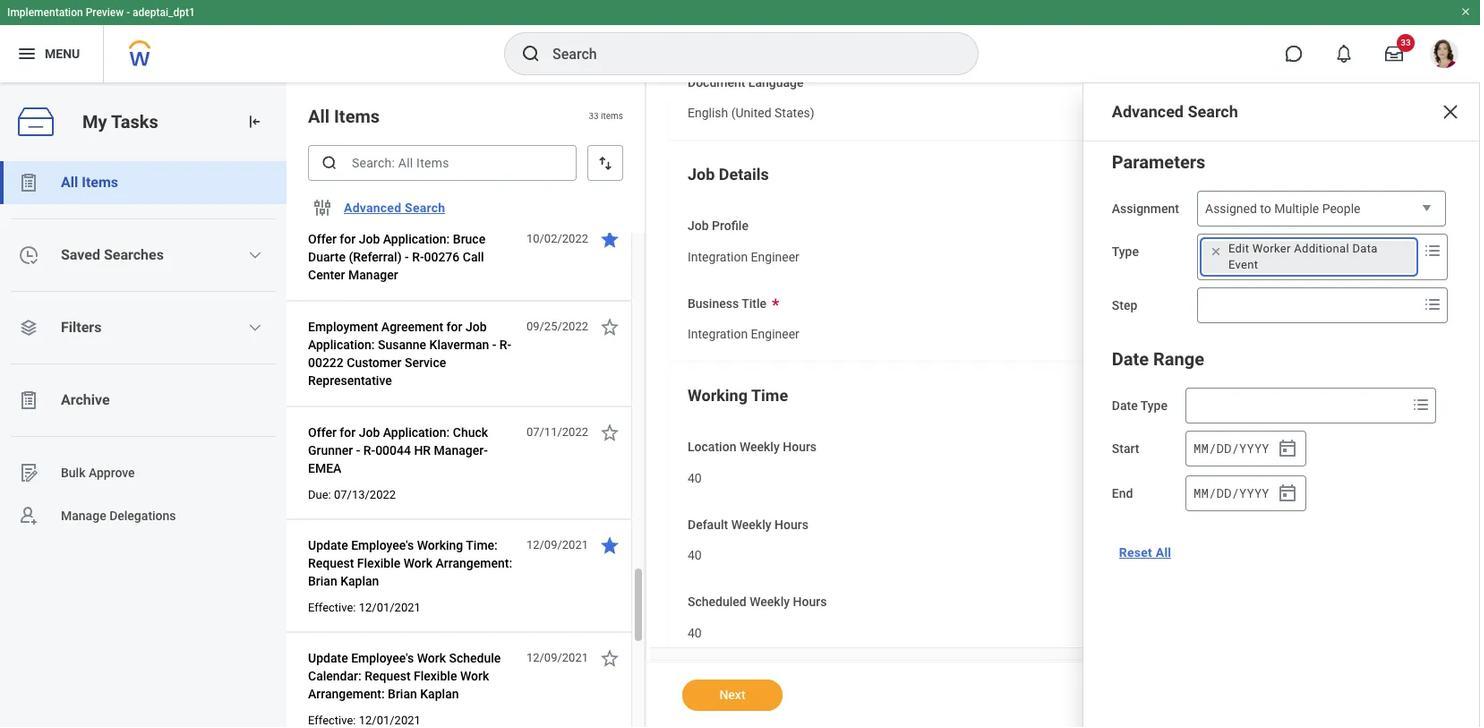 Task type: vqa. For each thing, say whether or not it's contained in the screenshot.
Item List element
yes



Task type: locate. For each thing, give the bounding box(es) containing it.
0 vertical spatial offer
[[308, 232, 337, 246]]

business title
[[688, 296, 767, 310]]

12/09/2021 right time:
[[527, 538, 588, 552]]

Integration Engineer text field
[[688, 317, 800, 348]]

mm for end
[[1194, 484, 1209, 501]]

working left time:
[[417, 538, 463, 553]]

2 vertical spatial r-
[[363, 443, 375, 458]]

date up date type
[[1112, 348, 1149, 370]]

0 vertical spatial work
[[404, 556, 433, 571]]

search down search: all items text field
[[405, 201, 445, 215]]

40 text field down scheduled
[[688, 615, 702, 646]]

items down 'my'
[[82, 174, 118, 191]]

offer inside offer for job application: chuck grunner ‎- r-00044 hr manager- emea
[[308, 425, 337, 440]]

‎- inside employment agreement for job application: susanne klaverman ‎- r- 00222 customer service representative
[[492, 338, 497, 352]]

0 vertical spatial flexible
[[357, 556, 401, 571]]

3 40 from the top
[[688, 626, 702, 640]]

default weekly hours element
[[688, 537, 702, 570]]

40 down scheduled
[[688, 626, 702, 640]]

1 horizontal spatial working
[[688, 386, 748, 405]]

all right reset
[[1156, 545, 1172, 560]]

brian up 'effective:'
[[308, 574, 337, 588]]

0 vertical spatial request
[[308, 556, 354, 571]]

data
[[1353, 242, 1378, 255]]

employee's inside the update employee's working time: request flexible work arrangement: brian kaplan
[[351, 538, 414, 553]]

start group
[[1186, 431, 1307, 467]]

00222
[[308, 356, 344, 370]]

item list element
[[287, 82, 647, 727]]

1 40 text field from the top
[[688, 460, 702, 491]]

‎- for klaverman
[[492, 338, 497, 352]]

1 vertical spatial flexible
[[414, 669, 457, 683]]

yyyy inside start group
[[1240, 439, 1270, 456]]

star image for update employee's work schedule calendar: request flexible work arrangement: brian kaplan
[[599, 648, 621, 669]]

brian
[[308, 574, 337, 588], [388, 687, 417, 701]]

1 vertical spatial date
[[1112, 399, 1138, 413]]

0 horizontal spatial items
[[82, 174, 118, 191]]

grunner
[[308, 443, 353, 458]]

request inside the update employee's working time: request flexible work arrangement: brian kaplan
[[308, 556, 354, 571]]

request up 'effective:'
[[308, 556, 354, 571]]

1 mm from the top
[[1194, 439, 1209, 456]]

r- right (referral)
[[412, 250, 424, 264]]

application: inside offer for job application: chuck grunner ‎- r-00044 hr manager- emea
[[383, 425, 450, 440]]

all items inside item list element
[[308, 106, 380, 127]]

update for update employee's working time: request flexible work arrangement: brian kaplan
[[308, 538, 348, 553]]

1 vertical spatial r-
[[500, 338, 512, 352]]

yyyy
[[1240, 439, 1270, 456], [1240, 484, 1270, 501]]

engineer
[[751, 250, 800, 264], [751, 327, 800, 342]]

profile
[[712, 219, 749, 233]]

2 vertical spatial 40
[[688, 626, 702, 640]]

emea
[[308, 461, 342, 476]]

0 horizontal spatial request
[[308, 556, 354, 571]]

date up start
[[1112, 399, 1138, 413]]

type inside the parameters group
[[1112, 245, 1139, 259]]

2 employee's from the top
[[351, 651, 414, 666]]

advanced search up offer for job application: bruce duarte (referral) ‎- r-00276 call center manager
[[344, 201, 445, 215]]

date for date range
[[1112, 348, 1149, 370]]

dd for end
[[1217, 484, 1232, 501]]

1 vertical spatial for
[[447, 320, 463, 334]]

40 down default
[[688, 548, 702, 563]]

arrangement: inside update employee's work schedule calendar: request flexible work arrangement: brian kaplan
[[308, 687, 385, 701]]

job details element
[[668, 149, 1449, 361]]

1 integration engineer from the top
[[688, 250, 800, 264]]

1 horizontal spatial search
[[1188, 102, 1239, 121]]

star image for update employee's working time: request flexible work arrangement: brian kaplan
[[599, 535, 621, 556]]

2 date from the top
[[1112, 399, 1138, 413]]

update up 'calendar:'
[[308, 651, 348, 666]]

kaplan down schedule
[[420, 687, 459, 701]]

job up 00044
[[359, 425, 380, 440]]

0 vertical spatial advanced
[[1112, 102, 1184, 121]]

employee's
[[351, 538, 414, 553], [351, 651, 414, 666]]

star image right 09/25/2022
[[599, 316, 621, 338]]

2 vertical spatial ‎-
[[356, 443, 360, 458]]

2 mm from the top
[[1194, 484, 1209, 501]]

1 mm / dd / yyyy from the top
[[1194, 439, 1270, 456]]

for inside offer for job application: chuck grunner ‎- r-00044 hr manager- emea
[[340, 425, 356, 440]]

all
[[308, 106, 330, 127], [61, 174, 78, 191], [1156, 545, 1172, 560]]

2 update from the top
[[308, 651, 348, 666]]

employment
[[308, 320, 378, 334]]

offer for job application: chuck grunner ‎- r-00044 hr manager- emea
[[308, 425, 488, 476]]

prompts image for date type
[[1411, 394, 1432, 416]]

items
[[601, 111, 623, 121]]

close environment banner image
[[1461, 6, 1472, 17]]

job left details
[[688, 165, 715, 184]]

working time element
[[668, 370, 1449, 727]]

all items
[[308, 106, 380, 127], [61, 174, 118, 191]]

mm down start group
[[1194, 484, 1209, 501]]

1 vertical spatial mm
[[1194, 484, 1209, 501]]

0 vertical spatial r-
[[412, 250, 424, 264]]

1 vertical spatial integration engineer
[[688, 327, 800, 342]]

1 engineer from the top
[[751, 250, 800, 264]]

prompts image inside the parameters group
[[1422, 240, 1444, 262]]

2 horizontal spatial ‎-
[[492, 338, 497, 352]]

type
[[1112, 245, 1139, 259], [1141, 399, 1168, 413]]

mm / dd / yyyy inside end group
[[1194, 484, 1270, 501]]

scheduled weekly hours element
[[688, 614, 702, 647]]

2 mm / dd / yyyy from the top
[[1194, 484, 1270, 501]]

all items up search image
[[308, 106, 380, 127]]

mm
[[1194, 439, 1209, 456], [1194, 484, 1209, 501]]

1 vertical spatial employee's
[[351, 651, 414, 666]]

archive button
[[0, 379, 287, 422]]

0 vertical spatial prompts image
[[1422, 240, 1444, 262]]

business title element
[[688, 316, 800, 348]]

1 yyyy from the top
[[1240, 439, 1270, 456]]

flexible inside the update employee's working time: request flexible work arrangement: brian kaplan
[[357, 556, 401, 571]]

all inside reset all button
[[1156, 545, 1172, 560]]

1 horizontal spatial r-
[[412, 250, 424, 264]]

arrangement:
[[436, 556, 512, 571], [308, 687, 385, 701]]

flexible
[[357, 556, 401, 571], [414, 669, 457, 683]]

scheduled
[[688, 595, 747, 609]]

1 horizontal spatial advanced search
[[1112, 102, 1239, 121]]

1 vertical spatial items
[[82, 174, 118, 191]]

2 offer from the top
[[308, 425, 337, 440]]

brian down the 12/01/2021
[[388, 687, 417, 701]]

1 horizontal spatial brian
[[388, 687, 417, 701]]

2 12/09/2021 from the top
[[527, 651, 588, 665]]

1 star image from the top
[[599, 228, 621, 250]]

edit
[[1229, 242, 1250, 255]]

job up klaverman
[[466, 320, 487, 334]]

1 vertical spatial all items
[[61, 174, 118, 191]]

location
[[688, 440, 737, 454]]

2 engineer from the top
[[751, 327, 800, 342]]

hours for scheduled weekly hours
[[793, 595, 827, 609]]

0 vertical spatial dd
[[1217, 439, 1232, 456]]

1 vertical spatial 40 text field
[[688, 538, 702, 569]]

update employee's work schedule calendar: request flexible work arrangement: brian kaplan button
[[308, 648, 517, 705]]

integration engineer
[[688, 250, 800, 264], [688, 327, 800, 342]]

1 vertical spatial search
[[405, 201, 445, 215]]

0 vertical spatial integration engineer
[[688, 250, 800, 264]]

arrangement: down 'calendar:'
[[308, 687, 385, 701]]

2 integration from the top
[[688, 327, 748, 342]]

dialog containing parameters
[[1083, 82, 1481, 727]]

all right clipboard icon
[[61, 174, 78, 191]]

40 text field
[[688, 460, 702, 491], [688, 538, 702, 569], [688, 615, 702, 646]]

implementation
[[7, 6, 83, 19]]

for up klaverman
[[447, 320, 463, 334]]

mm / dd / yyyy down start group
[[1194, 484, 1270, 501]]

40 text field for default weekly hours
[[688, 538, 702, 569]]

request right 'calendar:'
[[365, 669, 411, 683]]

r-
[[412, 250, 424, 264], [500, 338, 512, 352], [363, 443, 375, 458]]

40 text field down location
[[688, 460, 702, 491]]

dd inside start group
[[1217, 439, 1232, 456]]

Step field
[[1198, 289, 1419, 322]]

flexible up the 12/01/2021
[[357, 556, 401, 571]]

1 vertical spatial star image
[[599, 316, 621, 338]]

0 vertical spatial all items
[[308, 106, 380, 127]]

mm / dd / yyyy up end group
[[1194, 439, 1270, 456]]

offer up grunner
[[308, 425, 337, 440]]

employee's down the 07/13/2022 on the bottom left of page
[[351, 538, 414, 553]]

40 text field for scheduled weekly hours
[[688, 615, 702, 646]]

12/09/2021 right schedule
[[527, 651, 588, 665]]

request
[[308, 556, 354, 571], [365, 669, 411, 683]]

employee's up 'calendar:'
[[351, 651, 414, 666]]

1 horizontal spatial ‎-
[[405, 250, 409, 264]]

offer up duarte in the top left of the page
[[308, 232, 337, 246]]

2 40 from the top
[[688, 548, 702, 563]]

advanced up (referral)
[[344, 201, 402, 215]]

0 horizontal spatial type
[[1112, 245, 1139, 259]]

1 vertical spatial hours
[[775, 517, 809, 532]]

weekly right location
[[740, 440, 780, 454]]

archive
[[61, 391, 110, 408]]

0 horizontal spatial all items
[[61, 174, 118, 191]]

0 vertical spatial items
[[334, 106, 380, 127]]

integration engineer down 'profile'
[[688, 250, 800, 264]]

prompts image
[[1422, 240, 1444, 262], [1411, 394, 1432, 416]]

x small image
[[1207, 243, 1225, 261]]

mm for start
[[1194, 439, 1209, 456]]

integration engineer down the title
[[688, 327, 800, 342]]

40 text field for location weekly hours
[[688, 460, 702, 491]]

delegations
[[109, 508, 176, 523]]

date range group
[[1112, 345, 1451, 513]]

offer inside offer for job application: bruce duarte (referral) ‎- r-00276 call center manager
[[308, 232, 337, 246]]

job up (referral)
[[359, 232, 380, 246]]

40 down location
[[688, 471, 702, 485]]

1 horizontal spatial kaplan
[[420, 687, 459, 701]]

1 vertical spatial kaplan
[[420, 687, 459, 701]]

engineer up the title
[[751, 250, 800, 264]]

1 vertical spatial request
[[365, 669, 411, 683]]

1 vertical spatial 12/09/2021
[[527, 651, 588, 665]]

1 40 from the top
[[688, 471, 702, 485]]

effective: 12/01/2021
[[308, 601, 421, 614]]

Integration Engineer text field
[[688, 239, 800, 270]]

1 horizontal spatial flexible
[[414, 669, 457, 683]]

star image right the 07/11/2022
[[599, 422, 621, 443]]

work down schedule
[[460, 669, 489, 683]]

0 vertical spatial all
[[308, 106, 330, 127]]

0 vertical spatial engineer
[[751, 250, 800, 264]]

0 vertical spatial mm
[[1194, 439, 1209, 456]]

prompts image for type
[[1422, 240, 1444, 262]]

0 horizontal spatial all
[[61, 174, 78, 191]]

1 date from the top
[[1112, 348, 1149, 370]]

my tasks element
[[0, 82, 287, 727]]

integration for business
[[688, 327, 748, 342]]

title
[[742, 296, 767, 310]]

1 dd from the top
[[1217, 439, 1232, 456]]

1 vertical spatial advanced
[[344, 201, 402, 215]]

0 horizontal spatial advanced
[[344, 201, 402, 215]]

advanced
[[1112, 102, 1184, 121], [344, 201, 402, 215]]

‎- right klaverman
[[492, 338, 497, 352]]

Date Type field
[[1187, 390, 1407, 422]]

1 vertical spatial all
[[61, 174, 78, 191]]

yyyy left calendar icon
[[1240, 484, 1270, 501]]

my
[[82, 111, 107, 132]]

configure image
[[312, 197, 333, 219]]

date
[[1112, 348, 1149, 370], [1112, 399, 1138, 413]]

scheduled weekly hours
[[688, 595, 827, 609]]

2 vertical spatial 40 text field
[[688, 615, 702, 646]]

1 vertical spatial arrangement:
[[308, 687, 385, 701]]

integration engineer for profile
[[688, 250, 800, 264]]

document language element
[[688, 94, 815, 127]]

0 vertical spatial mm / dd / yyyy
[[1194, 439, 1270, 456]]

update inside update employee's work schedule calendar: request flexible work arrangement: brian kaplan
[[308, 651, 348, 666]]

0 horizontal spatial flexible
[[357, 556, 401, 571]]

1 vertical spatial offer
[[308, 425, 337, 440]]

working up location
[[688, 386, 748, 405]]

r- right grunner
[[363, 443, 375, 458]]

job inside offer for job application: chuck grunner ‎- r-00044 hr manager- emea
[[359, 425, 380, 440]]

center
[[308, 268, 345, 282]]

end group
[[1186, 476, 1307, 511]]

‎- right (referral)
[[405, 250, 409, 264]]

0 vertical spatial employee's
[[351, 538, 414, 553]]

weekly right scheduled
[[750, 595, 790, 609]]

hours
[[783, 440, 817, 454], [775, 517, 809, 532], [793, 595, 827, 609]]

hours for location weekly hours
[[783, 440, 817, 454]]

manage delegations
[[61, 508, 176, 523]]

search up parameters
[[1188, 102, 1239, 121]]

2 vertical spatial weekly
[[750, 595, 790, 609]]

0 vertical spatial star image
[[599, 535, 621, 556]]

application: up hr
[[383, 425, 450, 440]]

duarte
[[308, 250, 346, 264]]

advanced search up parameters
[[1112, 102, 1239, 121]]

offer for job application: bruce duarte (referral) ‎- r-00276 call center manager
[[308, 232, 486, 282]]

0 horizontal spatial advanced search
[[344, 201, 445, 215]]

2 horizontal spatial r-
[[500, 338, 512, 352]]

end
[[1112, 486, 1133, 501]]

integration down business
[[688, 327, 748, 342]]

yyyy left calendar image
[[1240, 439, 1270, 456]]

type down assignment
[[1112, 245, 1139, 259]]

integration down the job profile
[[688, 250, 748, 264]]

business
[[688, 296, 739, 310]]

mm / dd / yyyy inside start group
[[1194, 439, 1270, 456]]

2 integration engineer from the top
[[688, 327, 800, 342]]

0 vertical spatial advanced search
[[1112, 102, 1239, 121]]

all inside item list element
[[308, 106, 330, 127]]

arrangement: down time:
[[436, 556, 512, 571]]

all up search image
[[308, 106, 330, 127]]

service
[[405, 356, 446, 370]]

edit worker additional data event
[[1229, 242, 1378, 271]]

1 offer from the top
[[308, 232, 337, 246]]

weekly right default
[[732, 517, 772, 532]]

update inside the update employee's working time: request flexible work arrangement: brian kaplan
[[308, 538, 348, 553]]

integration inside text box
[[688, 327, 748, 342]]

job
[[688, 165, 715, 184], [688, 219, 709, 233], [359, 232, 380, 246], [466, 320, 487, 334], [359, 425, 380, 440]]

1 12/09/2021 from the top
[[527, 538, 588, 552]]

mm / dd / yyyy
[[1194, 439, 1270, 456], [1194, 484, 1270, 501]]

‎- right grunner
[[356, 443, 360, 458]]

parameters group
[[1112, 148, 1451, 323]]

0 vertical spatial type
[[1112, 245, 1139, 259]]

offer for offer for job application: bruce duarte (referral) ‎- r-00276 call center manager
[[308, 232, 337, 246]]

engineer inside text box
[[751, 327, 800, 342]]

mm up end group
[[1194, 439, 1209, 456]]

0 horizontal spatial ‎-
[[356, 443, 360, 458]]

2 star image from the top
[[599, 648, 621, 669]]

0 vertical spatial 40 text field
[[688, 460, 702, 491]]

time:
[[466, 538, 498, 553]]

r- right klaverman
[[500, 338, 512, 352]]

1 vertical spatial integration
[[688, 327, 748, 342]]

list
[[0, 161, 287, 537]]

items inside button
[[82, 174, 118, 191]]

1 star image from the top
[[599, 535, 621, 556]]

parameters button
[[1112, 151, 1206, 173]]

star image
[[599, 228, 621, 250], [599, 316, 621, 338], [599, 422, 621, 443]]

star image for offer for job application: bruce duarte (referral) ‎- r-00276 call center manager
[[599, 228, 621, 250]]

0 vertical spatial 40
[[688, 471, 702, 485]]

dialog
[[1083, 82, 1481, 727]]

1 horizontal spatial all
[[308, 106, 330, 127]]

flexible down schedule
[[414, 669, 457, 683]]

1 vertical spatial brian
[[388, 687, 417, 701]]

3 40 text field from the top
[[688, 615, 702, 646]]

‎- inside offer for job application: chuck grunner ‎- r-00044 hr manager- emea
[[356, 443, 360, 458]]

inbox large image
[[1386, 45, 1404, 63]]

engineer inside text field
[[751, 250, 800, 264]]

application: inside employment agreement for job application: susanne klaverman ‎- r- 00222 customer service representative
[[308, 338, 375, 352]]

adeptai_dpt1
[[133, 6, 195, 19]]

star image
[[599, 535, 621, 556], [599, 648, 621, 669]]

2 vertical spatial hours
[[793, 595, 827, 609]]

for up duarte in the top left of the page
[[340, 232, 356, 246]]

1 vertical spatial yyyy
[[1240, 484, 1270, 501]]

due:
[[308, 488, 331, 502]]

0 vertical spatial kaplan
[[341, 574, 379, 588]]

0 vertical spatial star image
[[599, 228, 621, 250]]

english (united states)
[[688, 106, 815, 120]]

1 vertical spatial application:
[[308, 338, 375, 352]]

1 horizontal spatial type
[[1141, 399, 1168, 413]]

engineer for profile
[[751, 250, 800, 264]]

0 vertical spatial date
[[1112, 348, 1149, 370]]

dd up end group
[[1217, 439, 1232, 456]]

mm inside start group
[[1194, 439, 1209, 456]]

1 employee's from the top
[[351, 538, 414, 553]]

type down 'date range'
[[1141, 399, 1168, 413]]

40 text field down default
[[688, 538, 702, 569]]

list containing all items
[[0, 161, 287, 537]]

english
[[688, 106, 728, 120]]

0 vertical spatial working
[[688, 386, 748, 405]]

1 vertical spatial update
[[308, 651, 348, 666]]

yyyy for end
[[1240, 484, 1270, 501]]

integration inside text field
[[688, 250, 748, 264]]

for inside employment agreement for job application: susanne klaverman ‎- r- 00222 customer service representative
[[447, 320, 463, 334]]

r- inside offer for job application: bruce duarte (referral) ‎- r-00276 call center manager
[[412, 250, 424, 264]]

application: down employment
[[308, 338, 375, 352]]

33 items
[[589, 111, 623, 121]]

employee's inside update employee's work schedule calendar: request flexible work arrangement: brian kaplan
[[351, 651, 414, 666]]

0 vertical spatial for
[[340, 232, 356, 246]]

bulk
[[61, 465, 86, 480]]

kaplan up effective: 12/01/2021
[[341, 574, 379, 588]]

items up search image
[[334, 106, 380, 127]]

0 horizontal spatial search
[[405, 201, 445, 215]]

0 vertical spatial search
[[1188, 102, 1239, 121]]

working
[[688, 386, 748, 405], [417, 538, 463, 553]]

job profile
[[688, 219, 749, 233]]

1 vertical spatial star image
[[599, 648, 621, 669]]

1 vertical spatial mm / dd / yyyy
[[1194, 484, 1270, 501]]

mm / dd / yyyy for end
[[1194, 484, 1270, 501]]

yyyy inside end group
[[1240, 484, 1270, 501]]

assignment
[[1112, 202, 1180, 216]]

request inside update employee's work schedule calendar: request flexible work arrangement: brian kaplan
[[365, 669, 411, 683]]

offer for offer for job application: chuck grunner ‎- r-00044 hr manager- emea
[[308, 425, 337, 440]]

application: for ‎-
[[383, 425, 450, 440]]

r- inside offer for job application: chuck grunner ‎- r-00044 hr manager- emea
[[363, 443, 375, 458]]

dd down start group
[[1217, 484, 1232, 501]]

for inside offer for job application: bruce duarte (referral) ‎- r-00276 call center manager
[[340, 232, 356, 246]]

Search: All Items text field
[[308, 145, 577, 181]]

engineer down the title
[[751, 327, 800, 342]]

search
[[1188, 102, 1239, 121], [405, 201, 445, 215]]

mm inside end group
[[1194, 484, 1209, 501]]

0 vertical spatial arrangement:
[[436, 556, 512, 571]]

update down due:
[[308, 538, 348, 553]]

0 vertical spatial integration
[[688, 250, 748, 264]]

‎- inside offer for job application: bruce duarte (referral) ‎- r-00276 call center manager
[[405, 250, 409, 264]]

dd inside end group
[[1217, 484, 1232, 501]]

12/09/2021
[[527, 538, 588, 552], [527, 651, 588, 665]]

2 dd from the top
[[1217, 484, 1232, 501]]

1 vertical spatial weekly
[[732, 517, 772, 532]]

employment agreement for job application: susanne klaverman ‎- r- 00222 customer service representative button
[[308, 316, 517, 391]]

1 integration from the top
[[688, 250, 748, 264]]

notifications large image
[[1335, 45, 1353, 63]]

0 horizontal spatial r-
[[363, 443, 375, 458]]

40
[[688, 471, 702, 485], [688, 548, 702, 563], [688, 626, 702, 640]]

2 yyyy from the top
[[1240, 484, 1270, 501]]

arrangement: inside the update employee's working time: request flexible work arrangement: brian kaplan
[[436, 556, 512, 571]]

for
[[340, 232, 356, 246], [447, 320, 463, 334], [340, 425, 356, 440]]

star image right 10/02/2022
[[599, 228, 621, 250]]

0 vertical spatial yyyy
[[1240, 439, 1270, 456]]

weekly
[[740, 440, 780, 454], [732, 517, 772, 532], [750, 595, 790, 609]]

r- inside employment agreement for job application: susanne klaverman ‎- r- 00222 customer service representative
[[500, 338, 512, 352]]

2 vertical spatial all
[[1156, 545, 1172, 560]]

chuck
[[453, 425, 488, 440]]

application: inside offer for job application: bruce duarte (referral) ‎- r-00276 call center manager
[[383, 232, 450, 246]]

0 vertical spatial hours
[[783, 440, 817, 454]]

1 horizontal spatial items
[[334, 106, 380, 127]]

1 horizontal spatial all items
[[308, 106, 380, 127]]

2 vertical spatial star image
[[599, 422, 621, 443]]

0 vertical spatial ‎-
[[405, 250, 409, 264]]

for up grunner
[[340, 425, 356, 440]]

date type
[[1112, 399, 1168, 413]]

to
[[1261, 202, 1272, 216]]

1 vertical spatial dd
[[1217, 484, 1232, 501]]

1 vertical spatial engineer
[[751, 327, 800, 342]]

work up the 12/01/2021
[[404, 556, 433, 571]]

all items right clipboard icon
[[61, 174, 118, 191]]

2 star image from the top
[[599, 316, 621, 338]]

2 40 text field from the top
[[688, 538, 702, 569]]

yyyy for start
[[1240, 439, 1270, 456]]

work left schedule
[[417, 651, 446, 666]]

for for offer for job application: chuck grunner ‎- r-00044 hr manager- emea
[[340, 425, 356, 440]]

assigned to multiple people button
[[1198, 191, 1447, 228]]

1 vertical spatial working
[[417, 538, 463, 553]]

implementation preview -   adeptai_dpt1
[[7, 6, 195, 19]]

12/09/2021 for update employee's working time: request flexible work arrangement: brian kaplan
[[527, 538, 588, 552]]

application: up 00276
[[383, 232, 450, 246]]

0 vertical spatial 12/09/2021
[[527, 538, 588, 552]]

employment agreement for job application: susanne klaverman ‎- r- 00222 customer service representative
[[308, 320, 512, 388]]

advanced up parameters
[[1112, 102, 1184, 121]]

weekly for default
[[732, 517, 772, 532]]

search image
[[520, 43, 542, 64]]

2 horizontal spatial all
[[1156, 545, 1172, 560]]

1 update from the top
[[308, 538, 348, 553]]



Task type: describe. For each thing, give the bounding box(es) containing it.
prompts image
[[1422, 294, 1444, 315]]

advanced search inside dialog
[[1112, 102, 1239, 121]]

offer for job application: bruce duarte (referral) ‎- r-00276 call center manager button
[[308, 228, 517, 286]]

hr
[[414, 443, 431, 458]]

klaverman
[[430, 338, 489, 352]]

working time
[[688, 386, 788, 405]]

manage delegations link
[[0, 494, 287, 537]]

job details
[[688, 165, 769, 184]]

language
[[749, 75, 804, 89]]

clipboard image
[[18, 390, 39, 411]]

clipboard image
[[18, 172, 39, 193]]

brian inside the update employee's working time: request flexible work arrangement: brian kaplan
[[308, 574, 337, 588]]

integration engineer for title
[[688, 327, 800, 342]]

work inside the update employee's working time: request flexible work arrangement: brian kaplan
[[404, 556, 433, 571]]

details
[[719, 165, 769, 184]]

schedule
[[449, 651, 501, 666]]

update employee's work schedule calendar: request flexible work arrangement: brian kaplan
[[308, 651, 501, 701]]

edit image
[[1406, 214, 1424, 232]]

start
[[1112, 442, 1140, 456]]

approve
[[89, 465, 135, 480]]

09/25/2022
[[527, 320, 588, 333]]

star image for employment agreement for job application: susanne klaverman ‎- r- 00222 customer service representative
[[599, 316, 621, 338]]

due: 07/13/2022
[[308, 488, 396, 502]]

manager
[[348, 268, 398, 282]]

date for date type
[[1112, 399, 1138, 413]]

date range
[[1112, 348, 1205, 370]]

calendar:
[[308, 669, 362, 683]]

working inside the update employee's working time: request flexible work arrangement: brian kaplan
[[417, 538, 463, 553]]

for for offer for job application: bruce duarte (referral) ‎- r-00276 call center manager
[[340, 232, 356, 246]]

transformation import image
[[245, 113, 263, 131]]

advanced search button
[[337, 190, 453, 226]]

user plus image
[[18, 505, 39, 527]]

search inside advanced search button
[[405, 201, 445, 215]]

default
[[688, 517, 728, 532]]

job left 'profile'
[[688, 219, 709, 233]]

(united
[[732, 106, 772, 120]]

customer
[[347, 356, 402, 370]]

reset all
[[1119, 545, 1172, 560]]

all items button
[[0, 161, 287, 204]]

calendar image
[[1277, 438, 1299, 459]]

step
[[1112, 298, 1138, 313]]

multiple
[[1275, 202, 1320, 216]]

-
[[126, 6, 130, 19]]

edit worker additional data event, press delete to clear value. option
[[1204, 241, 1415, 273]]

advanced inside button
[[344, 201, 402, 215]]

susanne
[[378, 338, 426, 352]]

manager-
[[434, 443, 488, 458]]

manage
[[61, 508, 106, 523]]

(referral)
[[349, 250, 402, 264]]

kaplan inside the update employee's working time: request flexible work arrangement: brian kaplan
[[341, 574, 379, 588]]

reset all button
[[1112, 535, 1179, 571]]

integration for job
[[688, 250, 748, 264]]

offer for job application: chuck grunner ‎- r-00044 hr manager- emea button
[[308, 422, 517, 479]]

‎- for (referral)
[[405, 250, 409, 264]]

event
[[1229, 258, 1259, 271]]

date range button
[[1112, 348, 1205, 370]]

40 for scheduled weekly hours
[[688, 626, 702, 640]]

all inside all items button
[[61, 174, 78, 191]]

employee's for request
[[351, 651, 414, 666]]

states)
[[775, 106, 815, 120]]

advanced search inside button
[[344, 201, 445, 215]]

my tasks
[[82, 111, 158, 132]]

rename image
[[18, 462, 39, 484]]

flexible inside update employee's work schedule calendar: request flexible work arrangement: brian kaplan
[[414, 669, 457, 683]]

r- for klaverman
[[500, 338, 512, 352]]

implementation preview -   adeptai_dpt1 banner
[[0, 0, 1481, 82]]

weekly for scheduled
[[750, 595, 790, 609]]

agreement
[[381, 320, 443, 334]]

40 for default weekly hours
[[688, 548, 702, 563]]

weekly for location
[[740, 440, 780, 454]]

application: for (referral)
[[383, 232, 450, 246]]

type inside date range group
[[1141, 399, 1168, 413]]

update for update employee's work schedule calendar: request flexible work arrangement: brian kaplan
[[308, 651, 348, 666]]

tasks
[[111, 111, 158, 132]]

engineer for title
[[751, 327, 800, 342]]

calendar image
[[1277, 483, 1299, 504]]

job inside offer for job application: bruce duarte (referral) ‎- r-00276 call center manager
[[359, 232, 380, 246]]

33
[[589, 111, 599, 121]]

07/13/2022
[[334, 488, 396, 502]]

00044
[[375, 443, 411, 458]]

12/09/2021 for update employee's work schedule calendar: request flexible work arrangement: brian kaplan
[[527, 651, 588, 665]]

profile logan mcneil element
[[1420, 34, 1470, 73]]

people
[[1323, 202, 1361, 216]]

search image
[[321, 154, 339, 172]]

r- for (referral)
[[412, 250, 424, 264]]

40 for location weekly hours
[[688, 471, 702, 485]]

representative
[[308, 374, 392, 388]]

location weekly hours
[[688, 440, 817, 454]]

bulk approve link
[[0, 451, 287, 494]]

worker
[[1253, 242, 1291, 255]]

job inside employment agreement for job application: susanne klaverman ‎- r- 00222 customer service representative
[[466, 320, 487, 334]]

assigned
[[1206, 202, 1257, 216]]

all items inside button
[[61, 174, 118, 191]]

update employee's working time: request flexible work arrangement: brian kaplan
[[308, 538, 512, 588]]

12/01/2021
[[359, 601, 421, 614]]

update employee's working time: request flexible work arrangement: brian kaplan button
[[308, 535, 517, 592]]

07/11/2022
[[527, 425, 588, 439]]

hours for default weekly hours
[[775, 517, 809, 532]]

English (United States) text field
[[688, 95, 815, 126]]

kaplan inside update employee's work schedule calendar: request flexible work arrangement: brian kaplan
[[420, 687, 459, 701]]

preview
[[86, 6, 124, 19]]

1 vertical spatial work
[[417, 651, 446, 666]]

document language
[[688, 75, 804, 89]]

range
[[1154, 348, 1205, 370]]

brian inside update employee's work schedule calendar: request flexible work arrangement: brian kaplan
[[388, 687, 417, 701]]

bruce
[[453, 232, 486, 246]]

assigned to multiple people
[[1206, 202, 1361, 216]]

items inside item list element
[[334, 106, 380, 127]]

edit worker additional data event element
[[1229, 241, 1408, 273]]

job profile element
[[688, 238, 800, 271]]

dd for start
[[1217, 439, 1232, 456]]

mm / dd / yyyy for start
[[1194, 439, 1270, 456]]

2 vertical spatial work
[[460, 669, 489, 683]]

3 star image from the top
[[599, 422, 621, 443]]

bulk approve
[[61, 465, 135, 480]]

default weekly hours
[[688, 517, 809, 532]]

employee's for flexible
[[351, 538, 414, 553]]

parameters
[[1112, 151, 1206, 173]]

time
[[751, 386, 788, 405]]

x image
[[1440, 101, 1462, 123]]

reset
[[1119, 545, 1153, 560]]

location weekly hours element
[[688, 459, 702, 492]]

10/02/2022
[[527, 232, 588, 245]]



